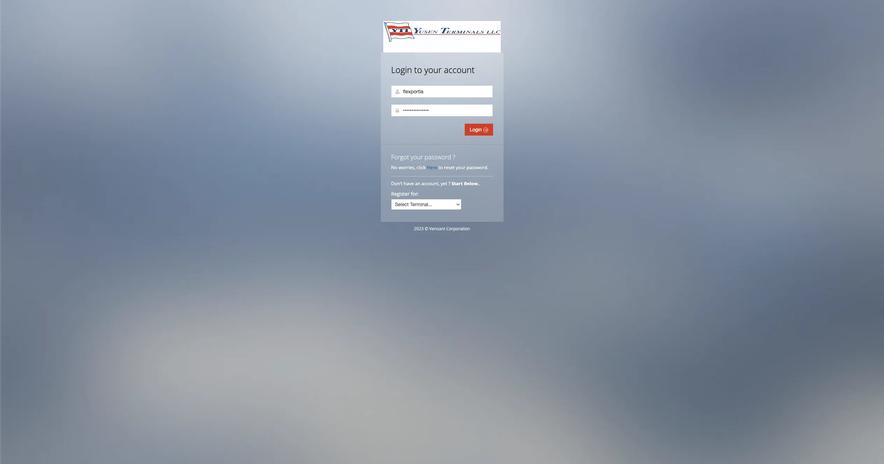 Task type: locate. For each thing, give the bounding box(es) containing it.
1 horizontal spatial ?
[[453, 153, 456, 161]]

?
[[453, 153, 456, 161], [449, 181, 451, 187]]

0 vertical spatial ?
[[453, 153, 456, 161]]

1 horizontal spatial to
[[439, 165, 443, 171]]

Username text field
[[391, 86, 493, 98]]

to inside forgot your password ? no worries, click here to reset your password.
[[439, 165, 443, 171]]

login
[[391, 64, 412, 76], [470, 127, 484, 133]]

an
[[415, 181, 421, 187]]

your right reset
[[456, 165, 466, 171]]

0 horizontal spatial your
[[411, 153, 423, 161]]

no
[[391, 165, 398, 171]]

2023
[[414, 226, 424, 232]]

to up the username text field
[[415, 64, 422, 76]]

login for login
[[470, 127, 484, 133]]

register
[[391, 191, 410, 197]]

1 horizontal spatial login
[[470, 127, 484, 133]]

don't
[[391, 181, 403, 187]]

user image
[[395, 89, 401, 95]]

forgot your password ? no worries, click here to reset your password.
[[391, 153, 489, 171]]

to
[[415, 64, 422, 76], [439, 165, 443, 171]]

1 horizontal spatial your
[[425, 64, 442, 76]]

1 vertical spatial ?
[[449, 181, 451, 187]]

your
[[425, 64, 442, 76], [411, 153, 423, 161], [456, 165, 466, 171]]

your up the username text field
[[425, 64, 442, 76]]

your up click
[[411, 153, 423, 161]]

0 horizontal spatial to
[[415, 64, 422, 76]]

0 horizontal spatial login
[[391, 64, 412, 76]]

0 vertical spatial your
[[425, 64, 442, 76]]

1 vertical spatial to
[[439, 165, 443, 171]]

? right 'yet'
[[449, 181, 451, 187]]

login inside button
[[470, 127, 484, 133]]

for:
[[411, 191, 419, 197]]

0 vertical spatial login
[[391, 64, 412, 76]]

? inside forgot your password ? no worries, click here to reset your password.
[[453, 153, 456, 161]]

1 vertical spatial login
[[470, 127, 484, 133]]

0 horizontal spatial ?
[[449, 181, 451, 187]]

to right here link
[[439, 165, 443, 171]]

2 horizontal spatial your
[[456, 165, 466, 171]]

forgot
[[391, 153, 409, 161]]

corporation
[[447, 226, 470, 232]]

? up reset
[[453, 153, 456, 161]]

1 vertical spatial your
[[411, 153, 423, 161]]



Task type: vqa. For each thing, say whether or not it's contained in the screenshot.
2023
yes



Task type: describe. For each thing, give the bounding box(es) containing it.
don't have an account, yet ? start below. .
[[391, 181, 482, 187]]

have
[[404, 181, 414, 187]]

Password password field
[[391, 105, 493, 117]]

register for:
[[391, 191, 419, 197]]

0 vertical spatial to
[[415, 64, 422, 76]]

login button
[[465, 124, 493, 136]]

account,
[[422, 181, 440, 187]]

here
[[427, 165, 438, 171]]

here link
[[427, 165, 438, 171]]

click
[[417, 165, 426, 171]]

login for login to your account
[[391, 64, 412, 76]]

swapright image
[[484, 128, 488, 133]]

lock image
[[395, 108, 401, 113]]

below.
[[464, 181, 480, 187]]

password
[[425, 153, 452, 161]]

start
[[452, 181, 463, 187]]

yet
[[441, 181, 448, 187]]

©
[[425, 226, 429, 232]]

login to your account
[[391, 64, 475, 76]]

2023 © versiant corporation
[[414, 226, 470, 232]]

versiant
[[430, 226, 446, 232]]

account
[[444, 64, 475, 76]]

password.
[[467, 165, 489, 171]]

reset
[[444, 165, 455, 171]]

worries,
[[399, 165, 416, 171]]

2 vertical spatial your
[[456, 165, 466, 171]]

.
[[480, 181, 481, 187]]



